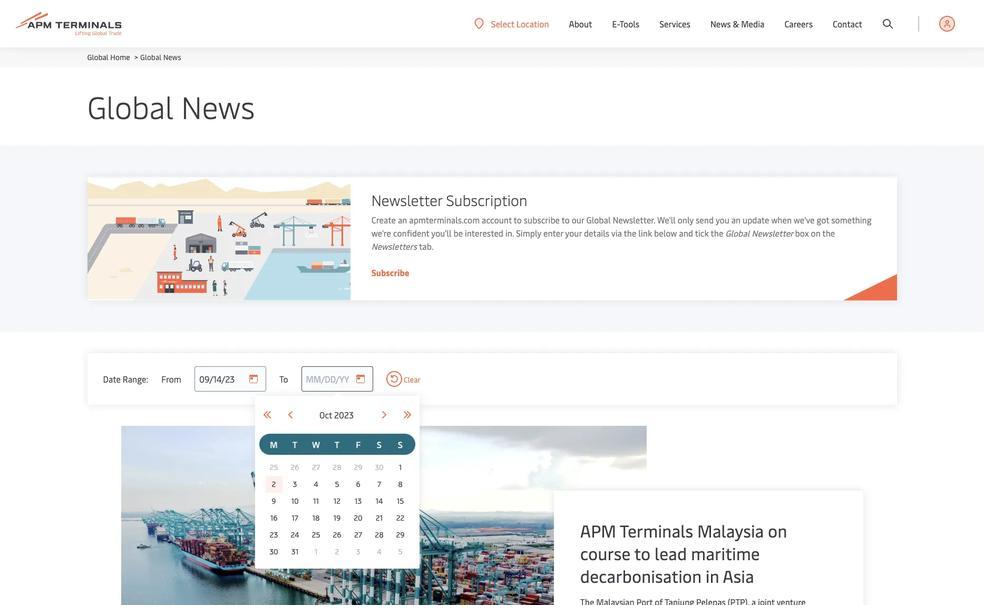 Task type: locate. For each thing, give the bounding box(es) containing it.
25 link down m
[[268, 461, 280, 474]]

we're
[[372, 227, 391, 239]]

the right via
[[624, 227, 637, 239]]

0 vertical spatial 27 link
[[310, 461, 322, 474]]

newsletter up create
[[372, 190, 443, 210]]

1 horizontal spatial 1 link
[[394, 461, 407, 474]]

30
[[375, 462, 384, 473], [270, 547, 278, 557]]

7
[[378, 479, 381, 489]]

careers
[[785, 18, 813, 30]]

25 down "18" link
[[312, 530, 320, 540]]

to left our
[[562, 214, 570, 226]]

0 horizontal spatial 27 link
[[310, 461, 322, 474]]

18 link
[[310, 512, 322, 525]]

28
[[333, 462, 342, 473], [375, 530, 384, 540]]

0 horizontal spatial 25
[[270, 462, 278, 473]]

26 for the bottommost 26 link
[[333, 530, 341, 540]]

the down got
[[823, 227, 835, 239]]

m
[[270, 439, 278, 450]]

1 vertical spatial 2
[[335, 547, 339, 557]]

2 the from the left
[[711, 227, 724, 239]]

0 vertical spatial 4
[[314, 479, 318, 489]]

1 vertical spatial news
[[163, 52, 181, 62]]

1 vertical spatial 27
[[354, 530, 362, 540]]

1 horizontal spatial 28
[[375, 530, 384, 540]]

5 for 5 link to the right
[[398, 547, 403, 557]]

1 vertical spatial 27 link
[[352, 529, 365, 542]]

2
[[272, 479, 276, 489], [335, 547, 339, 557]]

26 down 19 link at the left bottom
[[333, 530, 341, 540]]

0 vertical spatial news
[[711, 18, 731, 30]]

global inside the global newsletter box on the newsletters tab.
[[726, 227, 750, 239]]

20 link
[[352, 512, 365, 525]]

1 vertical spatial 28 link
[[373, 529, 386, 542]]

global for global home > global news
[[87, 52, 109, 62]]

0 vertical spatial 27
[[312, 462, 320, 473]]

9 link
[[268, 495, 280, 508]]

8
[[398, 479, 403, 489]]

2 for bottommost 2 'link'
[[335, 547, 339, 557]]

1 horizontal spatial 28 link
[[373, 529, 386, 542]]

1 horizontal spatial the
[[711, 227, 724, 239]]

From text field
[[195, 367, 266, 392]]

29 link down 22 link
[[394, 529, 407, 542]]

28 link down 21 link
[[373, 529, 386, 542]]

1 horizontal spatial 25
[[312, 530, 320, 540]]

26 link down 19 link at the left bottom
[[331, 529, 344, 542]]

2 s from the left
[[398, 439, 403, 450]]

global up details
[[587, 214, 611, 226]]

16 link
[[268, 512, 280, 525]]

0 vertical spatial 26
[[291, 462, 299, 473]]

25 link down "18" link
[[310, 529, 322, 542]]

global home link
[[87, 52, 130, 62]]

2 link
[[266, 476, 282, 493], [331, 546, 344, 558]]

0 horizontal spatial s
[[377, 439, 382, 450]]

to inside apm terminals malaysia on course to lead maritime decarbonisation in asia
[[635, 542, 651, 565]]

0 horizontal spatial 4 link
[[310, 478, 322, 491]]

30 up 7
[[375, 462, 384, 473]]

0 vertical spatial on
[[811, 227, 821, 239]]

global
[[87, 52, 109, 62], [140, 52, 162, 62], [87, 85, 174, 127], [587, 214, 611, 226], [726, 227, 750, 239]]

1 vertical spatial newsletter
[[752, 227, 793, 239]]

1 horizontal spatial newsletter
[[752, 227, 793, 239]]

0 vertical spatial 1 link
[[394, 461, 407, 474]]

via
[[612, 227, 622, 239]]

4 link
[[310, 478, 322, 491], [373, 546, 386, 558]]

1 horizontal spatial 1
[[399, 462, 402, 473]]

29 down 22 link
[[396, 530, 405, 540]]

apm terminals malaysia on course to lead maritime decarbonisation in asia link
[[581, 519, 832, 587]]

1 horizontal spatial s
[[398, 439, 403, 450]]

29 for topmost 29 link
[[354, 462, 363, 473]]

29 up 6
[[354, 462, 363, 473]]

on inside apm terminals malaysia on course to lead maritime decarbonisation in asia
[[768, 519, 787, 542]]

0 horizontal spatial t
[[293, 439, 297, 450]]

2 down 19 link at the left bottom
[[335, 547, 339, 557]]

1 vertical spatial 1
[[315, 547, 318, 557]]

global home > global news
[[87, 52, 181, 62]]

1 horizontal spatial 2
[[335, 547, 339, 557]]

1 s from the left
[[377, 439, 382, 450]]

0 horizontal spatial 28
[[333, 462, 342, 473]]

2 an from the left
[[732, 214, 741, 226]]

3 link down 20 link
[[352, 546, 365, 558]]

from
[[161, 373, 181, 385]]

26 link up 10
[[289, 461, 301, 474]]

2 horizontal spatial to
[[635, 542, 651, 565]]

3 down 20 link
[[356, 547, 360, 557]]

5 down 22 link
[[398, 547, 403, 557]]

31 link
[[289, 546, 301, 558]]

1 horizontal spatial 25 link
[[310, 529, 322, 542]]

2 link down 19 link at the left bottom
[[331, 546, 344, 558]]

maritime
[[691, 542, 760, 565]]

1 vertical spatial 25 link
[[310, 529, 322, 542]]

4
[[314, 479, 318, 489], [377, 547, 382, 557]]

1 vertical spatial 3
[[356, 547, 360, 557]]

0 vertical spatial 29
[[354, 462, 363, 473]]

5
[[335, 479, 339, 489], [398, 547, 403, 557]]

0 horizontal spatial 26 link
[[289, 461, 301, 474]]

0 horizontal spatial 30 link
[[268, 546, 280, 558]]

28 up 12
[[333, 462, 342, 473]]

19
[[334, 513, 341, 523]]

0 horizontal spatial 26
[[291, 462, 299, 473]]

5 link down 22 link
[[394, 546, 407, 558]]

0 vertical spatial 3
[[293, 479, 297, 489]]

range:
[[123, 373, 148, 385]]

5 up 12
[[335, 479, 339, 489]]

t left w
[[293, 439, 297, 450]]

1 vertical spatial 5
[[398, 547, 403, 557]]

3 up 10
[[293, 479, 297, 489]]

29 link up 6
[[352, 461, 365, 474]]

29
[[354, 462, 363, 473], [396, 530, 405, 540]]

on for box
[[811, 227, 821, 239]]

global down you
[[726, 227, 750, 239]]

2 link up 9
[[266, 476, 282, 493]]

25 down m
[[270, 462, 278, 473]]

25
[[270, 462, 278, 473], [312, 530, 320, 540]]

oct
[[320, 409, 332, 421]]

1 horizontal spatial 4
[[377, 547, 382, 557]]

0 vertical spatial 2 link
[[266, 476, 282, 493]]

30 link down 23 link
[[268, 546, 280, 558]]

4 up 11
[[314, 479, 318, 489]]

e-tools button
[[612, 0, 640, 47]]

17
[[292, 513, 298, 523]]

0 horizontal spatial 3
[[293, 479, 297, 489]]

s up 8
[[398, 439, 403, 450]]

5 for 5 link to the left
[[335, 479, 339, 489]]

global left home
[[87, 52, 109, 62]]

an up confident
[[398, 214, 407, 226]]

5 link
[[331, 478, 344, 491], [394, 546, 407, 558]]

2 horizontal spatial the
[[823, 227, 835, 239]]

0 vertical spatial 1
[[399, 462, 402, 473]]

global for global news
[[87, 85, 174, 127]]

0 horizontal spatial 4
[[314, 479, 318, 489]]

1 vertical spatial 26
[[333, 530, 341, 540]]

1 horizontal spatial 26 link
[[331, 529, 344, 542]]

26 link
[[289, 461, 301, 474], [331, 529, 344, 542]]

1 link right the 31 link
[[310, 546, 322, 558]]

0 horizontal spatial 29 link
[[352, 461, 365, 474]]

newsletter down when on the top right of the page
[[752, 227, 793, 239]]

10 link
[[289, 495, 301, 508]]

contact
[[833, 18, 863, 30]]

1 link up 8
[[394, 461, 407, 474]]

news
[[711, 18, 731, 30], [163, 52, 181, 62], [181, 85, 255, 127]]

confident
[[393, 227, 430, 239]]

global for global newsletter box on the newsletters tab.
[[726, 227, 750, 239]]

0 horizontal spatial 2 link
[[266, 476, 282, 493]]

1 horizontal spatial 2 link
[[331, 546, 344, 558]]

enter
[[544, 227, 564, 239]]

1 horizontal spatial 30 link
[[373, 461, 386, 474]]

1 t from the left
[[293, 439, 297, 450]]

30 link up 7
[[373, 461, 386, 474]]

s right f
[[377, 439, 382, 450]]

to left lead
[[635, 542, 651, 565]]

1 horizontal spatial an
[[732, 214, 741, 226]]

27 link down 20 link
[[352, 529, 365, 542]]

1 horizontal spatial 5 link
[[394, 546, 407, 558]]

0 vertical spatial 3 link
[[289, 478, 301, 491]]

17 link
[[289, 512, 301, 525]]

27 link
[[310, 461, 322, 474], [352, 529, 365, 542]]

1 vertical spatial 5 link
[[394, 546, 407, 558]]

4 link down 21 link
[[373, 546, 386, 558]]

1 horizontal spatial 4 link
[[373, 546, 386, 558]]

the down you
[[711, 227, 724, 239]]

1 horizontal spatial on
[[811, 227, 821, 239]]

30 link
[[373, 461, 386, 474], [268, 546, 280, 558]]

to up the in.
[[514, 214, 522, 226]]

1 vertical spatial 25
[[312, 530, 320, 540]]

0 vertical spatial 25
[[270, 462, 278, 473]]

1 horizontal spatial t
[[335, 439, 340, 450]]

1 vertical spatial 2 link
[[331, 546, 344, 558]]

30 down 23 link
[[270, 547, 278, 557]]

0 vertical spatial 28
[[333, 462, 342, 473]]

26 up 10
[[291, 462, 299, 473]]

global down global home > global news
[[87, 85, 174, 127]]

1 vertical spatial 30 link
[[268, 546, 280, 558]]

9
[[272, 496, 276, 506]]

1 right the 31 link
[[315, 547, 318, 557]]

1 horizontal spatial 5
[[398, 547, 403, 557]]

t right w
[[335, 439, 340, 450]]

0 horizontal spatial to
[[514, 214, 522, 226]]

1 horizontal spatial 29
[[396, 530, 405, 540]]

3 the from the left
[[823, 227, 835, 239]]

0 vertical spatial 30 link
[[373, 461, 386, 474]]

on right box
[[811, 227, 821, 239]]

on
[[811, 227, 821, 239], [768, 519, 787, 542]]

27 link down w
[[310, 461, 322, 474]]

0 vertical spatial 5
[[335, 479, 339, 489]]

1 vertical spatial 4 link
[[373, 546, 386, 558]]

news & media button
[[711, 0, 765, 47]]

asia
[[723, 565, 755, 587]]

0 vertical spatial newsletter
[[372, 190, 443, 210]]

newsletter
[[372, 190, 443, 210], [752, 227, 793, 239]]

>
[[134, 52, 138, 62]]

27
[[312, 462, 320, 473], [354, 530, 362, 540]]

1 vertical spatial 29 link
[[394, 529, 407, 542]]

an right you
[[732, 214, 741, 226]]

be
[[454, 227, 463, 239]]

0 horizontal spatial 27
[[312, 462, 320, 473]]

5 link up 12
[[331, 478, 344, 491]]

31
[[292, 547, 299, 557]]

28 link
[[331, 461, 344, 474], [373, 529, 386, 542]]

1 link
[[394, 461, 407, 474], [310, 546, 322, 558]]

24 link
[[289, 529, 301, 542]]

0 horizontal spatial 2
[[272, 479, 276, 489]]

services
[[660, 18, 691, 30]]

1
[[399, 462, 402, 473], [315, 547, 318, 557]]

26 for 26 link to the top
[[291, 462, 299, 473]]

newsletter inside the global newsletter box on the newsletters tab.
[[752, 227, 793, 239]]

global inside create an apmterminals.com account to subscribe to our global newsletter. we'll only send you an update when we've got something we're confident you'll be interested in. simply enter your details via the link below and tick the
[[587, 214, 611, 226]]

1 horizontal spatial 26
[[333, 530, 341, 540]]

0 horizontal spatial 25 link
[[268, 461, 280, 474]]

1 vertical spatial 29
[[396, 530, 405, 540]]

3 link up 10
[[289, 478, 301, 491]]

on inside the global newsletter box on the newsletters tab.
[[811, 227, 821, 239]]

on right malaysia
[[768, 519, 787, 542]]

1 vertical spatial on
[[768, 519, 787, 542]]

1 horizontal spatial 3
[[356, 547, 360, 557]]

0 horizontal spatial an
[[398, 214, 407, 226]]

0 horizontal spatial on
[[768, 519, 787, 542]]

0 horizontal spatial 5
[[335, 479, 339, 489]]

2 for topmost 2 'link'
[[272, 479, 276, 489]]

location
[[517, 18, 549, 29]]

0 vertical spatial 2
[[272, 479, 276, 489]]

22 link
[[394, 512, 407, 525]]

0 horizontal spatial 1 link
[[310, 546, 322, 558]]

2 up 9
[[272, 479, 276, 489]]

27 down 20 link
[[354, 530, 362, 540]]

0 vertical spatial 30
[[375, 462, 384, 473]]

28 link up 12
[[331, 461, 344, 474]]

28 down 21 link
[[375, 530, 384, 540]]

subscribe
[[372, 267, 409, 278]]

7 link
[[373, 478, 386, 491]]

27 down w
[[312, 462, 320, 473]]

0 vertical spatial 25 link
[[268, 461, 280, 474]]

1 horizontal spatial 27
[[354, 530, 362, 540]]

clear button
[[386, 371, 421, 387]]

1 vertical spatial 4
[[377, 547, 382, 557]]

0 horizontal spatial 3 link
[[289, 478, 301, 491]]

something
[[832, 214, 872, 226]]

1 up 8
[[399, 462, 402, 473]]

4 link up 11
[[310, 478, 322, 491]]

0 horizontal spatial 30
[[270, 547, 278, 557]]

26
[[291, 462, 299, 473], [333, 530, 341, 540]]

media
[[742, 18, 765, 30]]

1 vertical spatial 26 link
[[331, 529, 344, 542]]

s
[[377, 439, 382, 450], [398, 439, 403, 450]]

4 down 21 link
[[377, 547, 382, 557]]



Task type: describe. For each thing, give the bounding box(es) containing it.
account
[[482, 214, 512, 226]]

14 link
[[373, 495, 386, 508]]

f
[[356, 439, 361, 450]]

11 link
[[310, 495, 322, 508]]

box
[[796, 227, 809, 239]]

13
[[355, 496, 362, 506]]

22
[[396, 513, 405, 523]]

23 link
[[268, 529, 280, 542]]

newsletter.
[[613, 214, 656, 226]]

2 t from the left
[[335, 439, 340, 450]]

and
[[679, 227, 693, 239]]

details
[[584, 227, 610, 239]]

our
[[572, 214, 585, 226]]

below
[[654, 227, 677, 239]]

12 link
[[331, 495, 344, 508]]

you'll
[[431, 227, 452, 239]]

malaysia
[[698, 519, 764, 542]]

1 vertical spatial 28
[[375, 530, 384, 540]]

link
[[639, 227, 652, 239]]

6
[[356, 479, 361, 489]]

3 for bottom 3 link
[[356, 547, 360, 557]]

1 horizontal spatial 29 link
[[394, 529, 407, 542]]

global newsletter box on the newsletters tab.
[[372, 227, 835, 252]]

3 for the leftmost 3 link
[[293, 479, 297, 489]]

21
[[376, 513, 383, 523]]

1 horizontal spatial to
[[562, 214, 570, 226]]

0 horizontal spatial 28 link
[[331, 461, 344, 474]]

subscribe
[[524, 214, 560, 226]]

1 an from the left
[[398, 214, 407, 226]]

update
[[743, 214, 770, 226]]

your
[[565, 227, 582, 239]]

interested
[[465, 227, 504, 239]]

contact button
[[833, 0, 863, 47]]

news & media
[[711, 18, 765, 30]]

about
[[569, 18, 592, 30]]

220112 ptp to invest image
[[121, 426, 647, 605]]

simply
[[516, 227, 542, 239]]

terminals
[[620, 519, 694, 542]]

about button
[[569, 0, 592, 47]]

0 horizontal spatial newsletter
[[372, 190, 443, 210]]

tab.
[[419, 240, 434, 252]]

16
[[270, 513, 278, 523]]

19 link
[[331, 512, 344, 525]]

in
[[706, 565, 720, 587]]

select location
[[491, 18, 549, 29]]

clear
[[402, 375, 421, 385]]

1 vertical spatial 1 link
[[310, 546, 322, 558]]

newsletters
[[372, 240, 417, 252]]

when
[[772, 214, 792, 226]]

0 vertical spatial 4 link
[[310, 478, 322, 491]]

1 vertical spatial 3 link
[[352, 546, 365, 558]]

container terminal illustration image
[[87, 177, 351, 301]]

we've
[[794, 214, 815, 226]]

send
[[696, 214, 714, 226]]

tools
[[620, 18, 640, 30]]

newsletter subscription
[[372, 190, 528, 210]]

14
[[376, 496, 383, 506]]

select location button
[[475, 18, 549, 29]]

0 vertical spatial 26 link
[[289, 461, 301, 474]]

lead
[[655, 542, 687, 565]]

in.
[[506, 227, 514, 239]]

the inside the global newsletter box on the newsletters tab.
[[823, 227, 835, 239]]

apm terminals malaysia on course to lead maritime decarbonisation in asia
[[581, 519, 787, 587]]

global news
[[87, 85, 255, 127]]

select
[[491, 18, 515, 29]]

2 vertical spatial news
[[181, 85, 255, 127]]

1 the from the left
[[624, 227, 637, 239]]

0 vertical spatial 29 link
[[352, 461, 365, 474]]

apm
[[581, 519, 616, 542]]

course
[[581, 542, 631, 565]]

20
[[354, 513, 363, 523]]

news inside popup button
[[711, 18, 731, 30]]

15 link
[[394, 495, 407, 508]]

10
[[291, 496, 299, 506]]

create an apmterminals.com account to subscribe to our global newsletter. we'll only send you an update when we've got something we're confident you'll be interested in. simply enter your details via the link below and tick the
[[372, 214, 872, 239]]

decarbonisation
[[581, 565, 702, 587]]

11
[[313, 496, 319, 506]]

To text field
[[301, 367, 373, 392]]

1 horizontal spatial 30
[[375, 462, 384, 473]]

0 horizontal spatial 1
[[315, 547, 318, 557]]

w
[[312, 439, 320, 450]]

date
[[103, 373, 121, 385]]

create
[[372, 214, 396, 226]]

tick
[[695, 227, 709, 239]]

1 vertical spatial 30
[[270, 547, 278, 557]]

on for malaysia
[[768, 519, 787, 542]]

e-tools
[[612, 18, 640, 30]]

services button
[[660, 0, 691, 47]]

&
[[733, 18, 740, 30]]

only
[[678, 214, 694, 226]]

18
[[312, 513, 320, 523]]

13 link
[[352, 495, 365, 508]]

you
[[716, 214, 730, 226]]

got
[[817, 214, 830, 226]]

29 for rightmost 29 link
[[396, 530, 405, 540]]

apmterminals.com
[[409, 214, 480, 226]]

e-
[[612, 18, 620, 30]]

global right >
[[140, 52, 162, 62]]

to
[[279, 373, 288, 385]]

date range:
[[103, 373, 148, 385]]

0 horizontal spatial 5 link
[[331, 478, 344, 491]]

we'll
[[658, 214, 676, 226]]

15
[[397, 496, 404, 506]]



Task type: vqa. For each thing, say whether or not it's contained in the screenshot.


